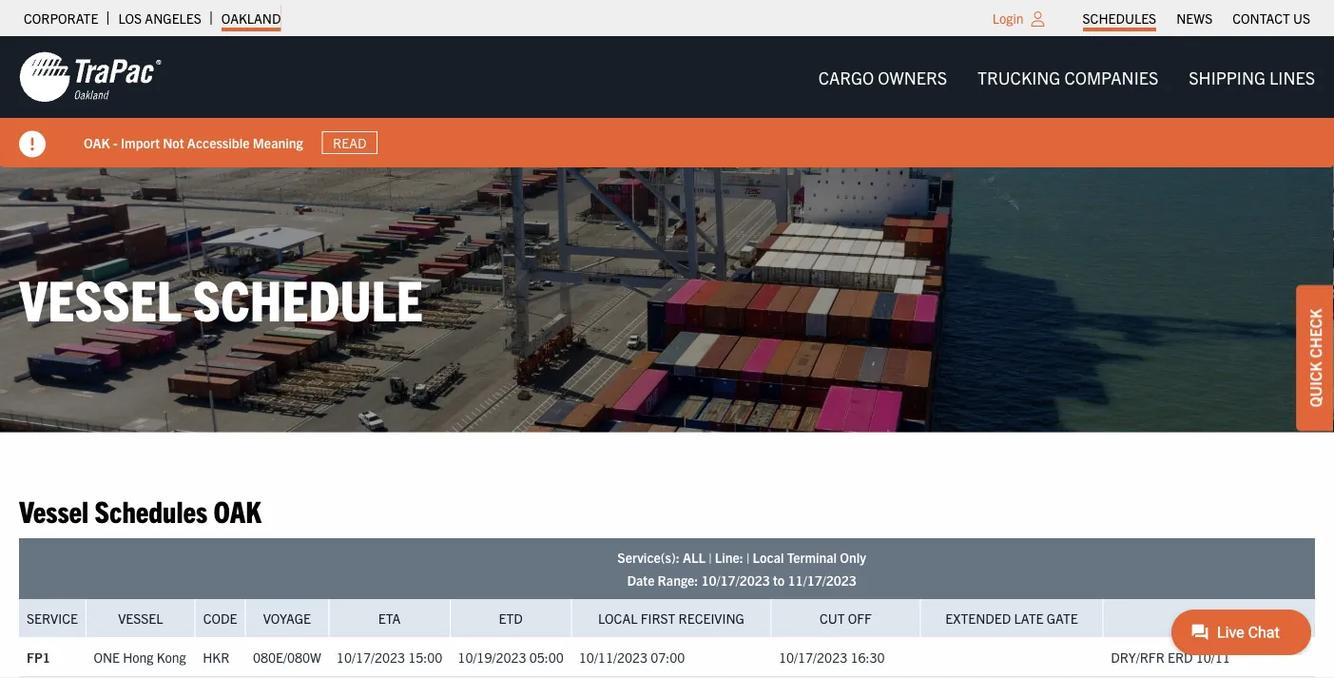 Task type: describe. For each thing, give the bounding box(es) containing it.
check
[[1306, 309, 1325, 358]]

fp1
[[27, 648, 50, 665]]

cargo
[[819, 66, 874, 88]]

contact us
[[1233, 10, 1311, 27]]

oak inside banner
[[84, 134, 110, 151]]

to
[[773, 572, 785, 589]]

05:00
[[530, 648, 564, 665]]

quick check
[[1306, 309, 1325, 407]]

login
[[993, 10, 1024, 27]]

los angeles link
[[118, 5, 201, 31]]

receiving
[[679, 610, 745, 627]]

one
[[94, 648, 120, 665]]

angeles
[[145, 10, 201, 27]]

date
[[627, 572, 655, 589]]

read link
[[322, 131, 378, 154]]

cut off
[[820, 610, 872, 627]]

-
[[113, 134, 118, 151]]

oak - import not accessible meaning
[[84, 134, 303, 151]]

10/11/2023 07:00
[[579, 648, 685, 665]]

line:
[[715, 549, 744, 566]]

10/19/2023
[[458, 648, 527, 665]]

code
[[203, 610, 237, 627]]

cargo owners link
[[803, 58, 963, 96]]

shipping lines
[[1189, 66, 1316, 88]]

corporate
[[24, 10, 98, 27]]

16:30
[[851, 648, 885, 665]]

trucking companies
[[978, 66, 1159, 88]]

10/11/2023
[[579, 648, 648, 665]]

only
[[840, 549, 867, 566]]

0 horizontal spatial schedules
[[95, 491, 208, 528]]

10/11
[[1196, 648, 1231, 665]]

contact us link
[[1233, 5, 1311, 31]]

local first receiving
[[598, 610, 745, 627]]

hkr
[[203, 648, 230, 665]]

07:00
[[651, 648, 685, 665]]

us
[[1294, 10, 1311, 27]]

cut
[[820, 610, 845, 627]]

10/17/2023 for 10/17/2023 15:00
[[337, 648, 405, 665]]

local inside service(s): all | line: | local terminal only date range: 10/17/2023 to 11/17/2023
[[753, 549, 784, 566]]

menu bar inside banner
[[803, 58, 1331, 96]]

owners
[[878, 66, 947, 88]]

quick
[[1306, 362, 1325, 407]]

oakland image
[[19, 50, 162, 104]]

10/17/2023 for 10/17/2023 16:30
[[779, 648, 848, 665]]

not
[[163, 134, 184, 151]]

accessible
[[187, 134, 250, 151]]

eta
[[378, 610, 401, 627]]

10/17/2023 inside service(s): all | line: | local terminal only date range: 10/17/2023 to 11/17/2023
[[702, 572, 770, 589]]

los
[[118, 10, 142, 27]]



Task type: vqa. For each thing, say whether or not it's contained in the screenshot.
Oakland link
yes



Task type: locate. For each thing, give the bounding box(es) containing it.
0 horizontal spatial |
[[709, 549, 712, 566]]

15:00
[[408, 648, 443, 665]]

schedules inside 'menu bar'
[[1083, 10, 1157, 27]]

all
[[683, 549, 706, 566]]

11/17/2023
[[788, 572, 857, 589]]

vessel schedule
[[19, 262, 423, 332]]

range:
[[658, 572, 698, 589]]

light image
[[1032, 11, 1045, 27]]

news link
[[1177, 5, 1213, 31]]

first
[[641, 610, 676, 627]]

080e/080w
[[253, 648, 321, 665]]

1 horizontal spatial schedules
[[1083, 10, 1157, 27]]

kong
[[157, 648, 186, 665]]

0 vertical spatial local
[[753, 549, 784, 566]]

cargo owners
[[819, 66, 947, 88]]

10/17/2023
[[702, 572, 770, 589], [337, 648, 405, 665], [779, 648, 848, 665]]

one hong kong
[[94, 648, 186, 665]]

meaning
[[253, 134, 303, 151]]

schedules
[[1083, 10, 1157, 27], [95, 491, 208, 528]]

off
[[848, 610, 872, 627]]

companies
[[1065, 66, 1159, 88]]

import
[[121, 134, 160, 151]]

read
[[333, 134, 367, 151]]

10/17/2023 down cut
[[779, 648, 848, 665]]

0 vertical spatial oak
[[84, 134, 110, 151]]

menu bar down light image
[[803, 58, 1331, 96]]

1 vertical spatial local
[[598, 610, 638, 627]]

etd
[[499, 610, 523, 627]]

1 vertical spatial menu bar
[[803, 58, 1331, 96]]

oak
[[84, 134, 110, 151], [214, 491, 261, 528]]

local up 10/11/2023
[[598, 610, 638, 627]]

0 vertical spatial vessel
[[19, 262, 182, 332]]

remark
[[1245, 610, 1298, 627]]

vessel for vessel schedule
[[19, 262, 182, 332]]

trucking
[[978, 66, 1061, 88]]

lines
[[1270, 66, 1316, 88]]

10/17/2023 down "line:"
[[702, 572, 770, 589]]

local up to
[[753, 549, 784, 566]]

dry/rfr
[[1111, 648, 1165, 665]]

quick check link
[[1297, 285, 1335, 431]]

contact
[[1233, 10, 1291, 27]]

0 vertical spatial menu bar
[[1073, 5, 1321, 31]]

dry/rfr erd 10/11
[[1111, 648, 1231, 665]]

1 | from the left
[[709, 549, 712, 566]]

extended late gate
[[946, 610, 1078, 627]]

shipping
[[1189, 66, 1266, 88]]

menu bar containing cargo owners
[[803, 58, 1331, 96]]

los angeles
[[118, 10, 201, 27]]

vessel schedules oak
[[19, 491, 261, 528]]

login link
[[993, 10, 1024, 27]]

10/17/2023 down eta
[[337, 648, 405, 665]]

0 horizontal spatial local
[[598, 610, 638, 627]]

1 horizontal spatial |
[[747, 549, 750, 566]]

vessel
[[19, 262, 182, 332], [19, 491, 89, 528], [118, 610, 163, 627]]

service(s): all | line: | local terminal only date range: 10/17/2023 to 11/17/2023
[[618, 549, 867, 589]]

banner containing cargo owners
[[0, 36, 1335, 167]]

news
[[1177, 10, 1213, 27]]

schedules link
[[1083, 5, 1157, 31]]

0 horizontal spatial oak
[[84, 134, 110, 151]]

0 horizontal spatial 10/17/2023
[[337, 648, 405, 665]]

voyage
[[263, 610, 311, 627]]

|
[[709, 549, 712, 566], [747, 549, 750, 566]]

1 vertical spatial schedules
[[95, 491, 208, 528]]

oakland
[[221, 10, 281, 27]]

shipping lines link
[[1174, 58, 1331, 96]]

gate
[[1047, 610, 1078, 627]]

2 horizontal spatial 10/17/2023
[[779, 648, 848, 665]]

10/17/2023 15:00
[[337, 648, 443, 665]]

vessel for vessel schedules oak
[[19, 491, 89, 528]]

0 vertical spatial schedules
[[1083, 10, 1157, 27]]

corporate link
[[24, 5, 98, 31]]

hong
[[123, 648, 154, 665]]

service
[[27, 610, 78, 627]]

service(s):
[[618, 549, 680, 566]]

menu bar containing schedules
[[1073, 5, 1321, 31]]

1 vertical spatial vessel
[[19, 491, 89, 528]]

terminal
[[787, 549, 837, 566]]

1 horizontal spatial local
[[753, 549, 784, 566]]

1 horizontal spatial oak
[[214, 491, 261, 528]]

late
[[1015, 610, 1044, 627]]

1 vertical spatial oak
[[214, 491, 261, 528]]

menu bar up 'shipping'
[[1073, 5, 1321, 31]]

banner
[[0, 36, 1335, 167]]

2 | from the left
[[747, 549, 750, 566]]

solid image
[[19, 131, 46, 157]]

2 vertical spatial vessel
[[118, 610, 163, 627]]

erd
[[1168, 648, 1193, 665]]

extended
[[946, 610, 1011, 627]]

local
[[753, 549, 784, 566], [598, 610, 638, 627]]

trucking companies link
[[963, 58, 1174, 96]]

10/19/2023 05:00
[[458, 648, 564, 665]]

10/17/2023 16:30
[[779, 648, 885, 665]]

menu bar
[[1073, 5, 1321, 31], [803, 58, 1331, 96]]

| right the all
[[709, 549, 712, 566]]

schedule
[[193, 262, 423, 332]]

oakland link
[[221, 5, 281, 31]]

| right "line:"
[[747, 549, 750, 566]]

1 horizontal spatial 10/17/2023
[[702, 572, 770, 589]]



